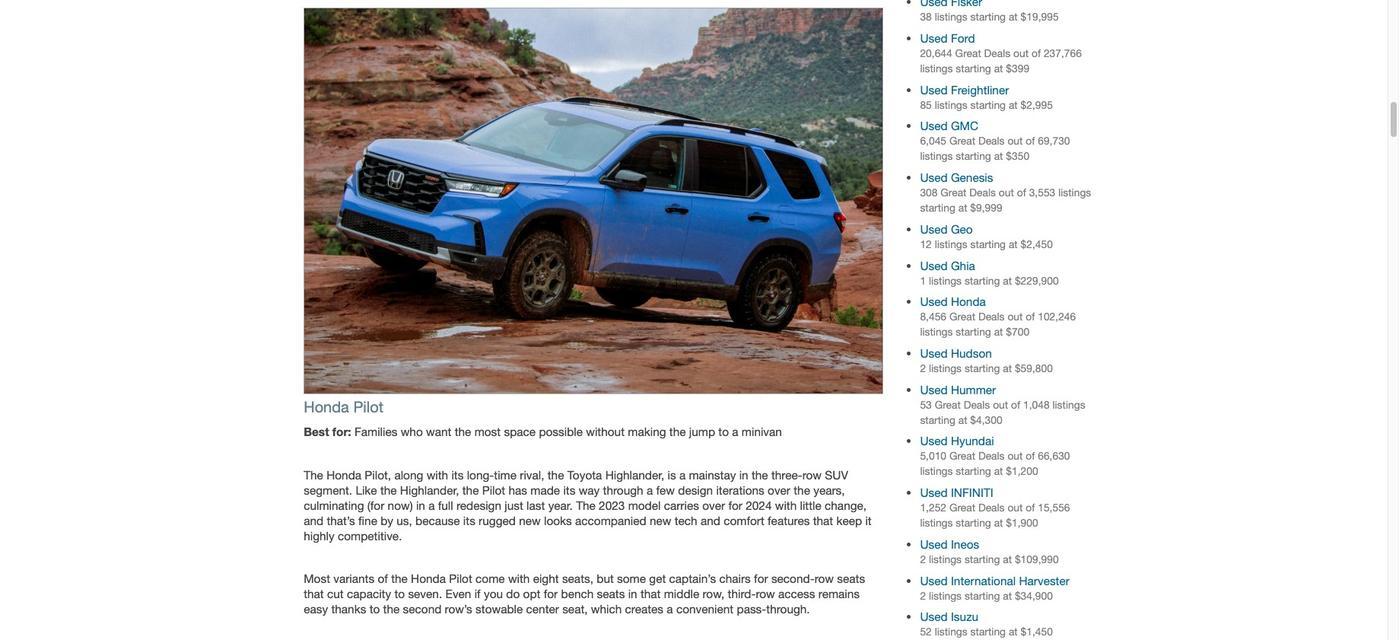 Task type: vqa. For each thing, say whether or not it's contained in the screenshot.
whatsoever.
no



Task type: locate. For each thing, give the bounding box(es) containing it.
and right tech
[[701, 514, 721, 527]]

great down used hummer
[[935, 399, 961, 411]]

used up 6,045
[[921, 119, 948, 133]]

1 horizontal spatial to
[[395, 587, 405, 600]]

highlander, up full
[[400, 483, 459, 497]]

5 used from the top
[[921, 222, 948, 236]]

3 2 from the top
[[921, 590, 927, 602]]

a inside most variants of the honda pilot come with eight seats, but some get captain's chairs for second-row seats that cut capacity to seven. even if you do opt for bench seats in that middle row, third-row access remains easy thanks to the second row's stowable center seat, which creates a convenient pass-through.
[[667, 602, 673, 616]]

2 inside used hudson 2 listings starting at $59,800
[[921, 362, 927, 375]]

1 horizontal spatial in
[[629, 587, 638, 600]]

used up the 12
[[921, 222, 948, 236]]

features
[[768, 514, 810, 527]]

69,730
[[1038, 135, 1071, 147]]

2 up 'used isuzu' link
[[921, 590, 927, 602]]

used up 85
[[921, 83, 948, 96]]

used international harvester 2 listings starting at $34,900
[[921, 574, 1070, 602]]

row up years,
[[803, 468, 822, 482]]

0 vertical spatial highlander,
[[606, 468, 665, 482]]

at left the $700 at the right bottom of page
[[995, 326, 1004, 338]]

at inside 8,456 great deals out of 102,246 listings starting at
[[995, 326, 1004, 338]]

deals down gmc
[[979, 135, 1005, 147]]

great down used genesis
[[941, 187, 967, 199]]

without
[[586, 425, 625, 439]]

pass-
[[737, 602, 767, 616]]

listings up 'used isuzu' link
[[929, 590, 962, 602]]

2 vertical spatial with
[[508, 572, 530, 585]]

the up segment.
[[304, 468, 323, 482]]

0 horizontal spatial for
[[544, 587, 558, 600]]

deals inside '1,252 great deals out of 15,556 listings starting at'
[[979, 502, 1005, 514]]

of for used hummer
[[1012, 399, 1021, 411]]

starting up ford
[[971, 11, 1006, 23]]

rugged
[[479, 514, 516, 527]]

out inside 5,010 great deals out of 66,630 listings starting at
[[1008, 450, 1023, 462]]

of up $1,900
[[1026, 502, 1036, 514]]

fine
[[359, 514, 378, 527]]

out inside 308 great deals out of 3,553 listings starting at
[[999, 187, 1015, 199]]

1 vertical spatial in
[[416, 498, 425, 512]]

time
[[494, 468, 517, 482]]

out for gmc
[[1008, 135, 1023, 147]]

best for: families who want the most space possible without making the jump to a minivan
[[304, 425, 782, 439]]

in right now) on the left
[[416, 498, 425, 512]]

row
[[803, 468, 822, 482], [815, 572, 834, 585], [756, 587, 776, 600]]

pilot up the families
[[354, 398, 384, 416]]

listings up used ford 'link'
[[935, 11, 968, 23]]

38
[[921, 11, 932, 23]]

great inside 308 great deals out of 3,553 listings starting at
[[941, 187, 967, 199]]

3 used from the top
[[921, 119, 948, 133]]

honda down used ghia 1 listings starting at $229,900
[[951, 295, 986, 308]]

0 vertical spatial 2
[[921, 362, 927, 375]]

7 used from the top
[[921, 295, 948, 308]]

of inside 6,045 great deals out of 69,730 listings starting at
[[1026, 135, 1036, 147]]

used up the 8,456
[[921, 295, 948, 308]]

deals for used gmc
[[979, 135, 1005, 147]]

listings inside used ineos 2 listings starting at $109,990
[[929, 553, 962, 566]]

some
[[617, 572, 646, 585]]

at up geo
[[959, 202, 968, 214]]

middle
[[664, 587, 700, 600]]

2 horizontal spatial that
[[814, 514, 834, 527]]

great down used honda link
[[950, 311, 976, 323]]

international
[[951, 574, 1016, 587]]

the
[[455, 425, 471, 439], [670, 425, 686, 439], [548, 468, 564, 482], [752, 468, 769, 482], [381, 483, 397, 497], [463, 483, 479, 497], [794, 483, 811, 497], [391, 572, 408, 585], [383, 602, 400, 616]]

center
[[526, 602, 559, 616]]

0 vertical spatial row
[[803, 468, 822, 482]]

used inside used isuzu 52 listings starting at $1,450
[[921, 610, 948, 624]]

0 horizontal spatial to
[[370, 602, 380, 616]]

of inside '1,252 great deals out of 15,556 listings starting at'
[[1026, 502, 1036, 514]]

the up redesign
[[463, 483, 479, 497]]

by
[[381, 514, 394, 527]]

rival,
[[520, 468, 545, 482]]

12
[[921, 238, 932, 250]]

for down the eight
[[544, 587, 558, 600]]

listings inside 308 great deals out of 3,553 listings starting at
[[1059, 187, 1092, 199]]

pilot,
[[365, 468, 391, 482]]

to down capacity
[[370, 602, 380, 616]]

opt
[[523, 587, 541, 600]]

9 used from the top
[[921, 383, 948, 396]]

1 horizontal spatial seats
[[838, 572, 866, 585]]

deals inside "20,644 great deals out of 237,766 listings starting at"
[[985, 47, 1011, 59]]

honda up best at the bottom left of the page
[[304, 398, 349, 416]]

listings down the 20,644
[[921, 62, 953, 75]]

that
[[814, 514, 834, 527], [304, 587, 324, 600], [641, 587, 661, 600]]

great inside "20,644 great deals out of 237,766 listings starting at"
[[956, 47, 982, 59]]

is
[[668, 468, 676, 482]]

1 used from the top
[[921, 31, 948, 45]]

used
[[921, 31, 948, 45], [921, 83, 948, 96], [921, 119, 948, 133], [921, 171, 948, 184], [921, 222, 948, 236], [921, 258, 948, 272], [921, 295, 948, 308], [921, 346, 948, 360], [921, 383, 948, 396], [921, 434, 948, 448], [921, 486, 948, 499], [921, 537, 948, 551], [921, 574, 948, 587], [921, 610, 948, 624]]

2 new from the left
[[650, 514, 672, 527]]

get
[[650, 572, 666, 585]]

2 down "used ineos" link at the bottom right
[[921, 553, 927, 566]]

listings down "used ineos" link at the bottom right
[[929, 553, 962, 566]]

of inside 8,456 great deals out of 102,246 listings starting at
[[1026, 311, 1036, 323]]

used up 5,010
[[921, 434, 948, 448]]

highlander, up through
[[606, 468, 665, 482]]

third-
[[728, 587, 756, 600]]

starting
[[971, 11, 1006, 23], [956, 62, 992, 75], [971, 99, 1006, 111], [956, 150, 992, 162], [921, 202, 956, 214], [971, 238, 1006, 250], [965, 274, 1001, 287], [956, 326, 992, 338], [965, 362, 1001, 375], [921, 414, 956, 426], [956, 465, 992, 478], [956, 517, 992, 529], [965, 553, 1001, 566], [965, 590, 1001, 602], [971, 626, 1006, 638]]

used inside used ghia 1 listings starting at $229,900
[[921, 258, 948, 272]]

starting inside used hudson 2 listings starting at $59,800
[[965, 362, 1001, 375]]

2 for used hudson
[[921, 362, 927, 375]]

new down the last
[[519, 514, 541, 527]]

over down the 'design'
[[703, 498, 726, 512]]

at inside used isuzu 52 listings starting at $1,450
[[1009, 626, 1018, 638]]

6 used from the top
[[921, 258, 948, 272]]

20,644
[[921, 47, 953, 59]]

1 vertical spatial pilot
[[482, 483, 506, 497]]

starting inside used international harvester 2 listings starting at $34,900
[[965, 590, 1001, 602]]

listings inside used ghia 1 listings starting at $229,900
[[929, 274, 962, 287]]

used inside the used freightliner 85 listings starting at $2,995
[[921, 83, 948, 96]]

row up remains in the bottom of the page
[[815, 572, 834, 585]]

for inside the 'the honda pilot, along with its long-time rival, the toyota highlander, is a mainstay in the three-row suv segment. like the highlander, the pilot has made its way through a few design iterations over the years, culminating (for now) in a full redesign just last year. the 2023 model carries over for 2024 with little change, and that's fine by us, because its rugged new looks accompanied new tech and comfort features that keep it highly competitive.'
[[729, 498, 743, 512]]

out up $1,900
[[1008, 502, 1023, 514]]

1 horizontal spatial pilot
[[449, 572, 473, 585]]

used inside used international harvester 2 listings starting at $34,900
[[921, 574, 948, 587]]

seats
[[838, 572, 866, 585], [597, 587, 625, 600]]

a down middle
[[667, 602, 673, 616]]

0 horizontal spatial and
[[304, 514, 324, 527]]

for down iterations
[[729, 498, 743, 512]]

honda inside the 'the honda pilot, along with its long-time rival, the toyota highlander, is a mainstay in the three-row suv segment. like the highlander, the pilot has made its way through a few design iterations over the years, culminating (for now) in a full redesign just last year. the 2023 model carries over for 2024 with little change, and that's fine by us, because its rugged new looks accompanied new tech and comfort features that keep it highly competitive.'
[[327, 468, 362, 482]]

used for used freightliner 85 listings starting at $2,995
[[921, 83, 948, 96]]

at inside used international harvester 2 listings starting at $34,900
[[1003, 590, 1012, 602]]

starting up ineos
[[956, 517, 992, 529]]

starting down the international at the right of the page
[[965, 590, 1001, 602]]

1,252 great deals out of 15,556 listings starting at
[[921, 502, 1071, 529]]

2 vertical spatial pilot
[[449, 572, 473, 585]]

(for
[[368, 498, 385, 512]]

at inside used ineos 2 listings starting at $109,990
[[1003, 553, 1012, 566]]

2024 honda pilot image
[[304, 8, 884, 395]]

2 for used ineos
[[921, 553, 927, 566]]

2 vertical spatial 2
[[921, 590, 927, 602]]

$34,900
[[1015, 590, 1054, 602]]

used geo link
[[921, 222, 973, 236]]

starting inside '1,252 great deals out of 15,556 listings starting at'
[[956, 517, 992, 529]]

deals
[[985, 47, 1011, 59], [979, 135, 1005, 147], [970, 187, 996, 199], [979, 311, 1005, 323], [964, 399, 991, 411], [979, 450, 1005, 462], [979, 502, 1005, 514]]

deals inside 6,045 great deals out of 69,730 listings starting at
[[979, 135, 1005, 147]]

do
[[506, 587, 520, 600]]

1 horizontal spatial that
[[641, 587, 661, 600]]

used inside used geo 12 listings starting at $2,450
[[921, 222, 948, 236]]

used hudson 2 listings starting at $59,800
[[921, 346, 1054, 375]]

1 horizontal spatial new
[[650, 514, 672, 527]]

and up highly
[[304, 514, 324, 527]]

2 vertical spatial row
[[756, 587, 776, 600]]

1 vertical spatial with
[[775, 498, 797, 512]]

of up the $700 at the right bottom of page
[[1026, 311, 1036, 323]]

but
[[597, 572, 614, 585]]

2024
[[746, 498, 772, 512]]

listings down 5,010
[[921, 465, 953, 478]]

great for genesis
[[941, 187, 967, 199]]

used up 52
[[921, 610, 948, 624]]

$2,995
[[1021, 99, 1054, 111]]

ineos
[[951, 537, 980, 551]]

2 horizontal spatial to
[[719, 425, 729, 439]]

starting down ghia
[[965, 274, 1001, 287]]

out inside 8,456 great deals out of 102,246 listings starting at
[[1008, 311, 1023, 323]]

great for honda
[[950, 311, 976, 323]]

out inside '1,252 great deals out of 15,556 listings starting at'
[[1008, 502, 1023, 514]]

at inside used geo 12 listings starting at $2,450
[[1009, 238, 1018, 250]]

starting down freightliner at the right of the page
[[971, 99, 1006, 111]]

great inside 53 great deals out of 1,048 listings starting at
[[935, 399, 961, 411]]

listings down used hudson link
[[929, 362, 962, 375]]

a
[[733, 425, 739, 439], [680, 468, 686, 482], [647, 483, 653, 497], [429, 498, 435, 512], [667, 602, 673, 616]]

0 horizontal spatial seats
[[597, 587, 625, 600]]

in down some
[[629, 587, 638, 600]]

1 horizontal spatial with
[[508, 572, 530, 585]]

at left $1,450
[[1009, 626, 1018, 638]]

capacity
[[347, 587, 391, 600]]

deals down used honda link
[[979, 311, 1005, 323]]

out for infiniti
[[1008, 502, 1023, 514]]

listings down 'used isuzu' link
[[935, 626, 968, 638]]

deals inside 308 great deals out of 3,553 listings starting at
[[970, 187, 996, 199]]

want
[[426, 425, 452, 439]]

great for ford
[[956, 47, 982, 59]]

0 vertical spatial pilot
[[354, 398, 384, 416]]

at inside 53 great deals out of 1,048 listings starting at
[[959, 414, 968, 426]]

1 vertical spatial highlander,
[[400, 483, 459, 497]]

eight
[[533, 572, 559, 585]]

at left $1,900
[[995, 517, 1004, 529]]

great inside 5,010 great deals out of 66,630 listings starting at
[[950, 450, 976, 462]]

great inside '1,252 great deals out of 15,556 listings starting at'
[[950, 502, 976, 514]]

the right want
[[455, 425, 471, 439]]

10 used from the top
[[921, 434, 948, 448]]

1 2 from the top
[[921, 362, 927, 375]]

used isuzu 52 listings starting at $1,450
[[921, 610, 1054, 638]]

used ford link
[[921, 31, 976, 45]]

years,
[[814, 483, 845, 497]]

at left $350
[[995, 150, 1004, 162]]

0 horizontal spatial over
[[703, 498, 726, 512]]

used for used geo 12 listings starting at $2,450
[[921, 222, 948, 236]]

at left $229,900
[[1003, 274, 1012, 287]]

deals for used hyundai
[[979, 450, 1005, 462]]

of inside 53 great deals out of 1,048 listings starting at
[[1012, 399, 1021, 411]]

used inside used hudson 2 listings starting at $59,800
[[921, 346, 948, 360]]

0 horizontal spatial new
[[519, 514, 541, 527]]

12 used from the top
[[921, 537, 948, 551]]

out inside 6,045 great deals out of 69,730 listings starting at
[[1008, 135, 1023, 147]]

out inside 53 great deals out of 1,048 listings starting at
[[994, 399, 1009, 411]]

out inside "20,644 great deals out of 237,766 listings starting at"
[[1014, 47, 1029, 59]]

starting up freightliner at the right of the page
[[956, 62, 992, 75]]

1 vertical spatial 2
[[921, 553, 927, 566]]

out
[[1014, 47, 1029, 59], [1008, 135, 1023, 147], [999, 187, 1015, 199], [1008, 311, 1023, 323], [994, 399, 1009, 411], [1008, 450, 1023, 462], [1008, 502, 1023, 514]]

deals for used hummer
[[964, 399, 991, 411]]

last
[[527, 498, 545, 512]]

at inside "20,644 great deals out of 237,766 listings starting at"
[[995, 62, 1004, 75]]

used up 53
[[921, 383, 948, 396]]

of for used hyundai
[[1026, 450, 1036, 462]]

honda inside most variants of the honda pilot come with eight seats, but some get captain's chairs for second-row seats that cut capacity to seven. even if you do opt for bench seats in that middle row, third-row access remains easy thanks to the second row's stowable center seat, which creates a convenient pass-through.
[[411, 572, 446, 585]]

pilot
[[354, 398, 384, 416], [482, 483, 506, 497], [449, 572, 473, 585]]

its down redesign
[[463, 514, 476, 527]]

4 used from the top
[[921, 171, 948, 184]]

over
[[768, 483, 791, 497], [703, 498, 726, 512]]

deals inside 53 great deals out of 1,048 listings starting at
[[964, 399, 991, 411]]

great down used infiniti link
[[950, 502, 976, 514]]

at down used international harvester link
[[1003, 590, 1012, 602]]

used for used isuzu 52 listings starting at $1,450
[[921, 610, 948, 624]]

starting up hudson
[[956, 326, 992, 338]]

listings down 'used freightliner' link
[[935, 99, 968, 111]]

used for used hudson 2 listings starting at $59,800
[[921, 346, 948, 360]]

85
[[921, 99, 932, 111]]

with up features
[[775, 498, 797, 512]]

used ford
[[921, 31, 976, 45]]

at inside 5,010 great deals out of 66,630 listings starting at
[[995, 465, 1004, 478]]

0 horizontal spatial that
[[304, 587, 324, 600]]

most variants of the honda pilot come with eight seats, but some get captain's chairs for second-row seats that cut capacity to seven. even if you do opt for bench seats in that middle row, third-row access remains easy thanks to the second row's stowable center seat, which creates a convenient pass-through.
[[304, 572, 866, 616]]

you
[[484, 587, 503, 600]]

11 used from the top
[[921, 486, 948, 499]]

great inside 8,456 great deals out of 102,246 listings starting at
[[950, 311, 976, 323]]

1 vertical spatial over
[[703, 498, 726, 512]]

listings down used ghia link
[[929, 274, 962, 287]]

52
[[921, 626, 932, 638]]

deals down infiniti
[[979, 502, 1005, 514]]

used infiniti
[[921, 486, 994, 499]]

used isuzu link
[[921, 610, 979, 624]]

2 horizontal spatial in
[[740, 468, 749, 482]]

listings down the 8,456
[[921, 326, 953, 338]]

at left $2,450
[[1009, 238, 1018, 250]]

2 horizontal spatial for
[[754, 572, 769, 585]]

1 horizontal spatial and
[[701, 514, 721, 527]]

honda up segment.
[[327, 468, 362, 482]]

the down way
[[576, 498, 596, 512]]

of inside 5,010 great deals out of 66,630 listings starting at
[[1026, 450, 1036, 462]]

starting up genesis
[[956, 150, 992, 162]]

ghia
[[951, 258, 976, 272]]

used up the 1,252
[[921, 486, 948, 499]]

2 used from the top
[[921, 83, 948, 96]]

used up 1 at the top of page
[[921, 258, 948, 272]]

listings down used geo link
[[935, 238, 968, 250]]

of left the 237,766
[[1032, 47, 1041, 59]]

most
[[304, 572, 330, 585]]

2 vertical spatial in
[[629, 587, 638, 600]]

seven.
[[408, 587, 442, 600]]

1 vertical spatial seats
[[597, 587, 625, 600]]

listings inside "20,644 great deals out of 237,766 listings starting at"
[[921, 62, 953, 75]]

2 2 from the top
[[921, 553, 927, 566]]

of inside 308 great deals out of 3,553 listings starting at
[[1018, 187, 1027, 199]]

out for hyundai
[[1008, 450, 1023, 462]]

in up iterations
[[740, 468, 749, 482]]

pilot up even
[[449, 572, 473, 585]]

14 used from the top
[[921, 610, 948, 624]]

used for used hyundai
[[921, 434, 948, 448]]

starting down hudson
[[965, 362, 1001, 375]]

used for used ghia 1 listings starting at $229,900
[[921, 258, 948, 272]]

for up third-
[[754, 572, 769, 585]]

its up year.
[[564, 483, 576, 497]]

used gmc link
[[921, 119, 979, 133]]

convenient
[[677, 602, 734, 616]]

best
[[304, 425, 329, 439]]

0 horizontal spatial with
[[427, 468, 448, 482]]

out up the $700 at the right bottom of page
[[1008, 311, 1023, 323]]

the up little
[[794, 483, 811, 497]]

1 horizontal spatial for
[[729, 498, 743, 512]]

design
[[678, 483, 713, 497]]

1 new from the left
[[519, 514, 541, 527]]

seats,
[[562, 572, 594, 585]]

out for ford
[[1014, 47, 1029, 59]]

0 vertical spatial the
[[304, 468, 323, 482]]

deals inside 8,456 great deals out of 102,246 listings starting at
[[979, 311, 1005, 323]]

starting up the international at the right of the page
[[965, 553, 1001, 566]]

$1,450
[[1021, 626, 1054, 638]]

honda
[[951, 295, 986, 308], [304, 398, 349, 416], [327, 468, 362, 482], [411, 572, 446, 585]]

out up $399
[[1014, 47, 1029, 59]]

at left $1,200
[[995, 465, 1004, 478]]

8 used from the top
[[921, 346, 948, 360]]

listings inside used hudson 2 listings starting at $59,800
[[929, 362, 962, 375]]

used left ineos
[[921, 537, 948, 551]]

at left $59,800
[[1003, 362, 1012, 375]]

2 vertical spatial for
[[544, 587, 558, 600]]

2 horizontal spatial pilot
[[482, 483, 506, 497]]

13 used from the top
[[921, 574, 948, 587]]

0 vertical spatial to
[[719, 425, 729, 439]]

of inside "20,644 great deals out of 237,766 listings starting at"
[[1032, 47, 1041, 59]]

at inside used ghia 1 listings starting at $229,900
[[1003, 274, 1012, 287]]

few
[[657, 483, 675, 497]]

0 vertical spatial for
[[729, 498, 743, 512]]

0 vertical spatial over
[[768, 483, 791, 497]]

that up the creates
[[641, 587, 661, 600]]

deals up $399
[[985, 47, 1011, 59]]

$1,900
[[1007, 517, 1039, 529]]

15,556
[[1038, 502, 1071, 514]]

listings
[[935, 11, 968, 23], [921, 62, 953, 75], [935, 99, 968, 111], [921, 150, 953, 162], [1059, 187, 1092, 199], [935, 238, 968, 250], [929, 274, 962, 287], [921, 326, 953, 338], [929, 362, 962, 375], [1053, 399, 1086, 411], [921, 465, 953, 478], [921, 517, 953, 529], [929, 553, 962, 566], [929, 590, 962, 602], [935, 626, 968, 638]]

237,766
[[1044, 47, 1082, 59]]

2 inside used ineos 2 listings starting at $109,990
[[921, 553, 927, 566]]

at up used hyundai link
[[959, 414, 968, 426]]

starting inside 5,010 great deals out of 66,630 listings starting at
[[956, 465, 992, 478]]

used up 308
[[921, 171, 948, 184]]

1 vertical spatial the
[[576, 498, 596, 512]]

$109,990
[[1015, 553, 1059, 566]]

that inside the 'the honda pilot, along with its long-time rival, the toyota highlander, is a mainstay in the three-row suv segment. like the highlander, the pilot has made its way through a few design iterations over the years, culminating (for now) in a full redesign just last year. the 2023 model carries over for 2024 with little change, and that's fine by us, because its rugged new looks accompanied new tech and comfort features that keep it highly competitive.'
[[814, 514, 834, 527]]

us,
[[397, 514, 412, 527]]

starting down 308
[[921, 202, 956, 214]]

out up $9,999
[[999, 187, 1015, 199]]

deals up $9,999
[[970, 187, 996, 199]]

2 horizontal spatial with
[[775, 498, 797, 512]]

6,045 great deals out of 69,730 listings starting at
[[921, 135, 1071, 162]]

great inside 6,045 great deals out of 69,730 listings starting at
[[950, 135, 976, 147]]

starting inside 6,045 great deals out of 69,730 listings starting at
[[956, 150, 992, 162]]

of left 1,048
[[1012, 399, 1021, 411]]

used for used international harvester 2 listings starting at $34,900
[[921, 574, 948, 587]]

used hummer
[[921, 383, 997, 396]]

2 vertical spatial to
[[370, 602, 380, 616]]

used freightliner link
[[921, 83, 1010, 96]]

easy
[[304, 602, 328, 616]]

starting inside 8,456 great deals out of 102,246 listings starting at
[[956, 326, 992, 338]]

used inside used ineos 2 listings starting at $109,990
[[921, 537, 948, 551]]

deals inside 5,010 great deals out of 66,630 listings starting at
[[979, 450, 1005, 462]]

of for used honda
[[1026, 311, 1036, 323]]



Task type: describe. For each thing, give the bounding box(es) containing it.
$1,200
[[1007, 465, 1039, 478]]

of inside most variants of the honda pilot come with eight seats, but some get captain's chairs for second-row seats that cut capacity to seven. even if you do opt for bench seats in that middle row, third-row access remains easy thanks to the second row's stowable center seat, which creates a convenient pass-through.
[[378, 572, 388, 585]]

used gmc
[[921, 119, 979, 133]]

1 vertical spatial row
[[815, 572, 834, 585]]

like
[[356, 483, 377, 497]]

thanks
[[331, 602, 366, 616]]

infiniti
[[951, 486, 994, 499]]

deals for used ford
[[985, 47, 1011, 59]]

pilot inside the 'the honda pilot, along with its long-time rival, the toyota highlander, is a mainstay in the three-row suv segment. like the highlander, the pilot has made its way through a few design iterations over the years, culminating (for now) in a full redesign just last year. the 2023 model carries over for 2024 with little change, and that's fine by us, because its rugged new looks accompanied new tech and comfort features that keep it highly competitive.'
[[482, 483, 506, 497]]

space
[[504, 425, 536, 439]]

6,045
[[921, 135, 947, 147]]

1 vertical spatial for
[[754, 572, 769, 585]]

starting inside 308 great deals out of 3,553 listings starting at
[[921, 202, 956, 214]]

creates
[[625, 602, 664, 616]]

cut
[[327, 587, 344, 600]]

used genesis
[[921, 171, 994, 184]]

0 vertical spatial seats
[[838, 572, 866, 585]]

$700
[[1007, 326, 1030, 338]]

0 horizontal spatial in
[[416, 498, 425, 512]]

used for used infiniti
[[921, 486, 948, 499]]

out for genesis
[[999, 187, 1015, 199]]

the up made
[[548, 468, 564, 482]]

starting inside the used freightliner 85 listings starting at $2,995
[[971, 99, 1006, 111]]

genesis
[[951, 171, 994, 184]]

starting inside "20,644 great deals out of 237,766 listings starting at"
[[956, 62, 992, 75]]

1 horizontal spatial the
[[576, 498, 596, 512]]

full
[[438, 498, 453, 512]]

at inside used hudson 2 listings starting at $59,800
[[1003, 362, 1012, 375]]

1 horizontal spatial over
[[768, 483, 791, 497]]

at inside 308 great deals out of 3,553 listings starting at
[[959, 202, 968, 214]]

the left 'jump'
[[670, 425, 686, 439]]

hudson
[[951, 346, 993, 360]]

even
[[446, 587, 472, 600]]

38 listings starting at $19,995
[[921, 11, 1059, 23]]

used for used gmc
[[921, 119, 948, 133]]

starting inside 53 great deals out of 1,048 listings starting at
[[921, 414, 956, 426]]

used for used ford
[[921, 31, 948, 45]]

if
[[475, 587, 481, 600]]

chairs
[[720, 572, 751, 585]]

53
[[921, 399, 932, 411]]

used freightliner 85 listings starting at $2,995
[[921, 83, 1054, 111]]

of for used gmc
[[1026, 135, 1036, 147]]

$229,900
[[1015, 274, 1059, 287]]

because
[[416, 514, 460, 527]]

$4,300
[[971, 414, 1003, 426]]

listings inside 5,010 great deals out of 66,630 listings starting at
[[921, 465, 953, 478]]

102,246
[[1038, 311, 1077, 323]]

variants
[[334, 572, 375, 585]]

used hyundai
[[921, 434, 995, 448]]

making
[[628, 425, 666, 439]]

used hyundai link
[[921, 434, 995, 448]]

little
[[800, 498, 822, 512]]

out for honda
[[1008, 311, 1023, 323]]

starting inside used ghia 1 listings starting at $229,900
[[965, 274, 1001, 287]]

redesign
[[457, 498, 502, 512]]

2 and from the left
[[701, 514, 721, 527]]

it
[[866, 514, 872, 527]]

out for hummer
[[994, 399, 1009, 411]]

the up iterations
[[752, 468, 769, 482]]

way
[[579, 483, 600, 497]]

honda pilot
[[304, 398, 384, 416]]

hyundai
[[951, 434, 995, 448]]

at inside 6,045 great deals out of 69,730 listings starting at
[[995, 150, 1004, 162]]

at left $19,995
[[1009, 11, 1018, 23]]

53 great deals out of 1,048 listings starting at
[[921, 399, 1086, 426]]

at inside '1,252 great deals out of 15,556 listings starting at'
[[995, 517, 1004, 529]]

1 vertical spatial to
[[395, 587, 405, 600]]

listings inside 8,456 great deals out of 102,246 listings starting at
[[921, 326, 953, 338]]

great for hyundai
[[950, 450, 976, 462]]

of for used genesis
[[1018, 187, 1027, 199]]

freightliner
[[951, 83, 1010, 96]]

a left the few
[[647, 483, 653, 497]]

2 inside used international harvester 2 listings starting at $34,900
[[921, 590, 927, 602]]

great for infiniti
[[950, 502, 976, 514]]

for:
[[333, 425, 351, 439]]

stowable
[[476, 602, 523, 616]]

with inside most variants of the honda pilot come with eight seats, but some get captain's chairs for second-row seats that cut capacity to seven. even if you do opt for bench seats in that middle row, third-row access remains easy thanks to the second row's stowable center seat, which creates a convenient pass-through.
[[508, 572, 530, 585]]

suv
[[825, 468, 849, 482]]

looks
[[544, 514, 572, 527]]

row inside the 'the honda pilot, along with its long-time rival, the toyota highlander, is a mainstay in the three-row suv segment. like the highlander, the pilot has made its way through a few design iterations over the years, culminating (for now) in a full redesign just last year. the 2023 model carries over for 2024 with little change, and that's fine by us, because its rugged new looks accompanied new tech and comfort features that keep it highly competitive.'
[[803, 468, 822, 482]]

$2,450
[[1021, 238, 1054, 250]]

1 vertical spatial its
[[564, 483, 576, 497]]

listings inside 6,045 great deals out of 69,730 listings starting at
[[921, 150, 953, 162]]

in inside most variants of the honda pilot come with eight seats, but some get captain's chairs for second-row seats that cut capacity to seven. even if you do opt for bench seats in that middle row, third-row access remains easy thanks to the second row's stowable center seat, which creates a convenient pass-through.
[[629, 587, 638, 600]]

0 vertical spatial in
[[740, 468, 749, 482]]

listings inside 53 great deals out of 1,048 listings starting at
[[1053, 399, 1086, 411]]

used genesis link
[[921, 171, 994, 184]]

a left full
[[429, 498, 435, 512]]

pilot inside most variants of the honda pilot come with eight seats, but some get captain's chairs for second-row seats that cut capacity to seven. even if you do opt for bench seats in that middle row, third-row access remains easy thanks to the second row's stowable center seat, which creates a convenient pass-through.
[[449, 572, 473, 585]]

access
[[779, 587, 816, 600]]

change,
[[825, 498, 867, 512]]

comfort
[[724, 514, 765, 527]]

$350
[[1007, 150, 1030, 162]]

2 vertical spatial its
[[463, 514, 476, 527]]

carries
[[664, 498, 700, 512]]

0 horizontal spatial pilot
[[354, 398, 384, 416]]

made
[[531, 483, 560, 497]]

used honda link
[[921, 295, 986, 308]]

a left minivan
[[733, 425, 739, 439]]

listings inside used geo 12 listings starting at $2,450
[[935, 238, 968, 250]]

great for hummer
[[935, 399, 961, 411]]

$9,999
[[971, 202, 1003, 214]]

come
[[476, 572, 505, 585]]

used ineos 2 listings starting at $109,990
[[921, 537, 1059, 566]]

listings inside used international harvester 2 listings starting at $34,900
[[929, 590, 962, 602]]

0 vertical spatial with
[[427, 468, 448, 482]]

second
[[403, 602, 442, 616]]

1,252
[[921, 502, 947, 514]]

starting inside used geo 12 listings starting at $2,450
[[971, 238, 1006, 250]]

starting inside used ineos 2 listings starting at $109,990
[[965, 553, 1001, 566]]

gmc
[[951, 119, 979, 133]]

remains
[[819, 587, 860, 600]]

possible
[[539, 425, 583, 439]]

0 horizontal spatial highlander,
[[400, 483, 459, 497]]

0 vertical spatial its
[[452, 468, 464, 482]]

through
[[603, 483, 644, 497]]

308
[[921, 187, 938, 199]]

competitive.
[[338, 529, 402, 542]]

great for gmc
[[950, 135, 976, 147]]

0 horizontal spatial the
[[304, 468, 323, 482]]

listings inside used isuzu 52 listings starting at $1,450
[[935, 626, 968, 638]]

highly
[[304, 529, 335, 542]]

just
[[505, 498, 524, 512]]

$59,800
[[1015, 362, 1054, 375]]

three-
[[772, 468, 803, 482]]

deals for used genesis
[[970, 187, 996, 199]]

the down pilot,
[[381, 483, 397, 497]]

who
[[401, 425, 423, 439]]

a right is
[[680, 468, 686, 482]]

has
[[509, 483, 528, 497]]

66,630
[[1038, 450, 1071, 462]]

ford
[[951, 31, 976, 45]]

used hummer link
[[921, 383, 997, 396]]

used for used honda
[[921, 295, 948, 308]]

used ghia link
[[921, 258, 976, 272]]

second-
[[772, 572, 815, 585]]

3,553
[[1030, 187, 1056, 199]]

used for used ineos 2 listings starting at $109,990
[[921, 537, 948, 551]]

listings inside '1,252 great deals out of 15,556 listings starting at'
[[921, 517, 953, 529]]

deals for used honda
[[979, 311, 1005, 323]]

that's
[[327, 514, 355, 527]]

harvester
[[1020, 574, 1070, 587]]

at inside the used freightliner 85 listings starting at $2,995
[[1009, 99, 1018, 111]]

starting inside used isuzu 52 listings starting at $1,450
[[971, 626, 1006, 638]]

used geo 12 listings starting at $2,450
[[921, 222, 1054, 250]]

the down capacity
[[383, 602, 400, 616]]

of for used infiniti
[[1026, 502, 1036, 514]]

1 and from the left
[[304, 514, 324, 527]]

used for used hummer
[[921, 383, 948, 396]]

keep
[[837, 514, 863, 527]]

used for used genesis
[[921, 171, 948, 184]]

the up capacity
[[391, 572, 408, 585]]

jump
[[690, 425, 716, 439]]

deals for used infiniti
[[979, 502, 1005, 514]]

listings inside the used freightliner 85 listings starting at $2,995
[[935, 99, 968, 111]]

1 horizontal spatial highlander,
[[606, 468, 665, 482]]

of for used ford
[[1032, 47, 1041, 59]]



